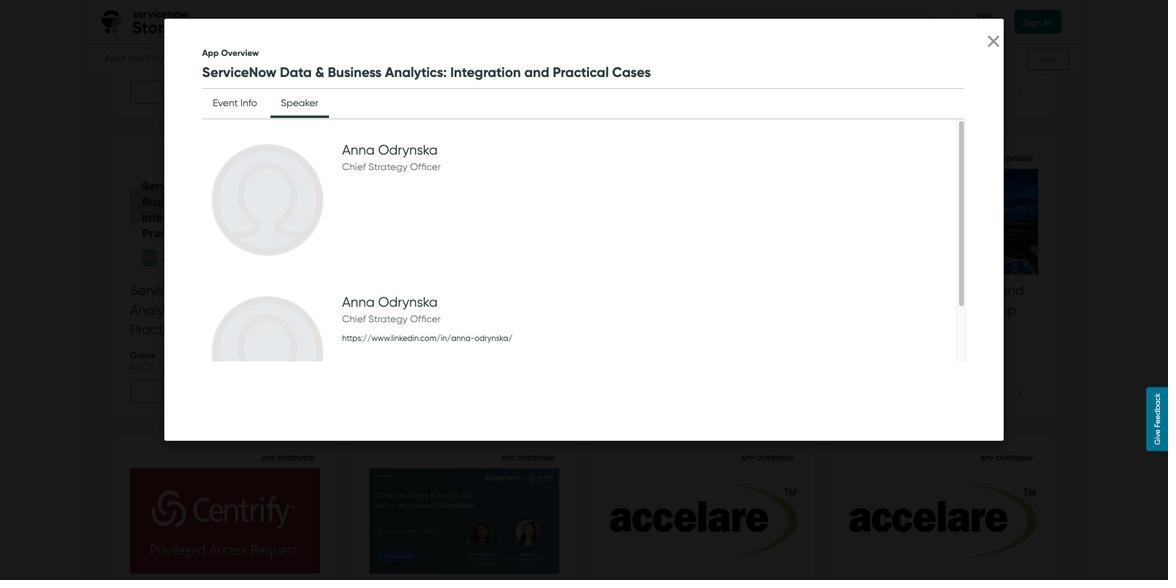Task type: describe. For each thing, give the bounding box(es) containing it.
sign in menu item
[[1007, 0, 1069, 44]]

https://www.linkedin.com/in/anna-
[[342, 334, 475, 343]]

business inside servicenow data & business analytics:  integration and practical cases
[[255, 282, 307, 299]]

4 heading from the left
[[848, 0, 1038, 21]]

enterprise architecture on servicenow without side effects heading
[[369, 281, 559, 338]]

5 tab from the left
[[424, 46, 492, 72]]

edt
[[930, 363, 945, 373]]

19,
[[866, 363, 875, 373]]

effects
[[369, 322, 412, 338]]

1 officer from the top
[[410, 161, 441, 173]]

(utc- for online jul 5, 2023 10:00 am pdt (utc-07:00)
[[230, 63, 253, 73]]

aptris,
[[878, 282, 917, 299]]

3:00
[[896, 363, 914, 373]]

read down 4
[[720, 86, 741, 98]]

cases inside app overview servicenow data & business analytics:  integration and practical cases
[[612, 64, 651, 81]]

2 anna odrynska chief strategy officer from the top
[[342, 294, 441, 325]]

gmt-
[[699, 63, 722, 73]]

cases inside servicenow data & business analytics:  integration and practical cases
[[188, 322, 227, 338]]

sign in button
[[1014, 10, 1061, 34]]

servicenow inside servicenow data & business analytics:  integration and practical cases
[[130, 282, 203, 299]]

events
[[499, 52, 526, 63]]

and inside join aptris, servicenow, and centrify for a round of top golf!
[[999, 282, 1024, 299]]

speaker
[[281, 97, 318, 109]]

help link
[[1022, 49, 1069, 70]]

data inside app overview servicenow data & business analytics:  integration and practical cases
[[280, 64, 312, 81]]

2023 for online jul 5, 2023 10:00 am pdt (utc-07:00)
[[152, 63, 171, 73]]

heading for online jun 28, 2023 9:30 am pdt (utc-07:00)
[[369, 0, 559, 39]]

https://www.linkedin.com/in/anna-odrynska/
[[342, 334, 513, 343]]

2 officer from the top
[[410, 313, 441, 325]]

top
[[993, 302, 1016, 319]]

servicenow inside enterprise architecture on servicenow without side effects
[[369, 302, 443, 319]]

integration inside servicenow data & business analytics:  integration and practical cases
[[193, 302, 261, 319]]

a
[[921, 302, 930, 319]]

(utc+04:00)
[[729, 63, 778, 73]]

app inside app overview servicenow data & business analytics:  integration and practical cases
[[202, 47, 219, 58]]

of
[[977, 302, 990, 319]]

enterprise architecture on servicenow without side effects
[[369, 282, 529, 338]]

servicenow data & business analytics:  integration and practical cases
[[130, 282, 307, 338]]

07:00) for online apr 12, 2023 10:00 am pdt (utc-07:00)
[[258, 363, 283, 373]]

speaker tab panel
[[193, 120, 966, 431]]

practical inside app overview servicenow data & business analytics:  integration and practical cases
[[553, 64, 609, 81]]

online for online jun 28, 2023 9:30 am pdt (utc-07:00)
[[369, 50, 395, 62]]

online for online may 31, 2023 10:00 am gmt-4 (utc+04:00)
[[609, 50, 635, 62]]

data inside servicenow data & business analytics:  integration and practical cases
[[207, 282, 239, 299]]

event
[[213, 97, 238, 109]]

12,
[[146, 363, 156, 373]]

for
[[901, 302, 918, 319]]

1 anna from the top
[[342, 142, 375, 159]]

am for online may 31, 2023 10:00 am gmt-4 (utc+04:00)
[[684, 63, 697, 73]]

9:30
[[421, 63, 438, 73]]

and inside servicenow data & business analytics:  integration and practical cases
[[265, 302, 290, 319]]

& inside app overview servicenow data & business analytics:  integration and practical cases
[[315, 64, 324, 81]]

pdt for online jun 28, 2023 9:30 am pdt (utc-07:00)
[[454, 63, 470, 73]]

10:00 for online apr 12, 2023 10:00 am pdt (utc-07:00)
[[179, 363, 200, 373]]

3 tab from the left
[[289, 46, 350, 72]]

online for online jul 5, 2023 10:00 am pdt (utc-07:00)
[[130, 50, 156, 62]]

am for online jul 5, 2023 10:00 am pdt (utc-07:00)
[[197, 63, 210, 73]]

2023 for online may 31, 2023 10:00 am gmt-4 (utc+04:00)
[[640, 63, 659, 73]]

join aptris, servicenow, and centrify for a round of top golf! heading
[[848, 281, 1038, 338]]

help
[[1040, 55, 1057, 64]]

5,
[[144, 63, 150, 73]]

app overview servicenow data & business analytics:  integration and practical cases
[[202, 47, 651, 81]]

07:00) for online jul 5, 2023 10:00 am pdt (utc-07:00)
[[253, 63, 277, 73]]

2 speaker image image from the top
[[211, 297, 323, 409]]

and inside app overview servicenow data & business analytics:  integration and practical cases
[[524, 64, 549, 81]]

odrynska for 2nd speaker image from the bottom of the "speaker" tab panel
[[378, 142, 438, 159]]

1 vertical spatial servicenow data & business analytics:  integration and practical cases heading
[[130, 281, 320, 338]]

event info tab
[[202, 87, 268, 120]]

popup image
[[430, 86, 439, 97]]

online for online apr 12, 2023 10:00 am pdt (utc-07:00)
[[130, 350, 156, 361]]

join
[[848, 282, 875, 299]]

sep 19, 2017 3:00 pm edt (utc-04:00)
[[848, 363, 997, 373]]

without
[[446, 302, 496, 319]]

2 anna from the top
[[342, 294, 375, 311]]

jun
[[369, 63, 384, 73]]

analytics: inside servicenow data & business analytics:  integration and practical cases
[[130, 302, 189, 319]]

servicenow inside app overview servicenow data & business analytics:  integration and practical cases
[[202, 64, 276, 81]]

read right 'event'
[[241, 86, 262, 98]]

2023 for online jun 28, 2023 9:30 am pdt (utc-07:00)
[[400, 63, 419, 73]]

04:00)
[[971, 363, 997, 373]]

speaker tab
[[270, 87, 329, 118]]



Task type: locate. For each thing, give the bounding box(es) containing it.
data
[[280, 64, 312, 81], [207, 282, 239, 299]]

more
[[265, 86, 285, 98], [504, 86, 524, 98], [743, 86, 764, 98], [983, 86, 1003, 98], [983, 386, 1003, 397]]

0 vertical spatial strategy
[[368, 161, 408, 173]]

tab
[[99, 46, 189, 72], [190, 46, 287, 72], [289, 46, 350, 72], [351, 46, 423, 72], [424, 46, 492, 72], [533, 46, 593, 72]]

2023 inside online jun 28, 2023 9:30 am pdt (utc-07:00)
[[400, 63, 419, 73]]

help button
[[1028, 49, 1069, 70]]

0 horizontal spatial business
[[255, 282, 307, 299]]

popup image
[[909, 86, 918, 97]]

07:00) inside online apr 12, 2023 10:00 am pdt (utc-07:00)
[[258, 363, 283, 373]]

0 vertical spatial business
[[328, 64, 382, 81]]

6 tab from the left
[[533, 46, 593, 72]]

am inside online jul 5, 2023 10:00 am pdt (utc-07:00)
[[197, 63, 210, 73]]

read more button
[[225, 80, 320, 104], [464, 80, 559, 104], [704, 80, 799, 104], [943, 80, 1038, 104], [943, 380, 1038, 404]]

online inside online may 31, 2023 10:00 am gmt-4 (utc+04:00)
[[609, 50, 635, 62]]

0 vertical spatial data
[[280, 64, 312, 81]]

odrynska for 2nd speaker image from the top of the "speaker" tab panel
[[378, 294, 438, 311]]

2 odrynska from the top
[[378, 294, 438, 311]]

pdt inside online apr 12, 2023 10:00 am pdt (utc-07:00)
[[217, 363, 233, 373]]

1 vertical spatial strategy
[[368, 313, 408, 325]]

1 vertical spatial chief
[[342, 313, 366, 325]]

on
[[513, 282, 529, 299]]

10:00 inside online may 31, 2023 10:00 am gmt-4 (utc+04:00)
[[661, 63, 682, 73]]

and
[[524, 64, 549, 81], [999, 282, 1024, 299], [265, 302, 290, 319]]

pdt down servicenow data & business analytics:  integration and practical cases
[[217, 363, 233, 373]]

1 vertical spatial cases
[[188, 322, 227, 338]]

integration
[[450, 64, 521, 81], [193, 302, 261, 319]]

speaker image image
[[211, 144, 323, 256], [211, 297, 323, 409]]

1 vertical spatial speaker image image
[[211, 297, 323, 409]]

28,
[[386, 63, 398, 73]]

sign in
[[1023, 16, 1052, 28]]

anna odrynska chief strategy officer
[[342, 142, 441, 173], [342, 294, 441, 325]]

apr
[[130, 363, 144, 373]]

1 tab from the left
[[99, 46, 189, 72]]

architecture
[[435, 282, 510, 299]]

0 horizontal spatial practical
[[130, 322, 185, 338]]

anna
[[342, 142, 375, 159], [342, 294, 375, 311]]

am
[[197, 63, 210, 73], [440, 63, 452, 73], [684, 63, 697, 73], [202, 363, 215, 373]]

read
[[241, 86, 262, 98], [481, 86, 502, 98], [720, 86, 741, 98], [960, 86, 981, 98], [960, 386, 981, 397]]

10:00 right 12,
[[179, 363, 200, 373]]

app overview
[[262, 154, 315, 164], [980, 154, 1033, 164], [262, 454, 315, 463], [501, 454, 554, 463], [741, 454, 794, 463], [980, 454, 1033, 463]]

am inside online may 31, 2023 10:00 am gmt-4 (utc+04:00)
[[684, 63, 697, 73]]

tab list containing event info
[[202, 87, 329, 120]]

pdt for online apr 12, 2023 10:00 am pdt (utc-07:00)
[[217, 363, 233, 373]]

0 vertical spatial odrynska
[[378, 142, 438, 159]]

pdt
[[212, 63, 228, 73], [454, 63, 470, 73], [217, 363, 233, 373]]

2023 right 12,
[[158, 363, 177, 373]]

07:00)
[[253, 63, 277, 73], [496, 63, 520, 73], [258, 363, 283, 373]]

0 horizontal spatial data
[[207, 282, 239, 299]]

online apr 12, 2023 10:00 am pdt (utc-07:00)
[[130, 350, 283, 373]]

strategy
[[368, 161, 408, 173], [368, 313, 408, 325]]

0 horizontal spatial and
[[265, 302, 290, 319]]

am inside online jun 28, 2023 9:30 am pdt (utc-07:00)
[[440, 63, 452, 73]]

2023 right 28, on the left of page
[[400, 63, 419, 73]]

0 vertical spatial officer
[[410, 161, 441, 173]]

business
[[328, 64, 382, 81], [255, 282, 307, 299]]

1 horizontal spatial data
[[280, 64, 312, 81]]

2 heading from the left
[[369, 0, 559, 39]]

0 horizontal spatial integration
[[193, 302, 261, 319]]

0 vertical spatial anna
[[342, 142, 375, 159]]

0 vertical spatial practical
[[553, 64, 609, 81]]

business inside app overview servicenow data & business analytics:  integration and practical cases
[[328, 64, 382, 81]]

menu item
[[963, 13, 1007, 25]]

07:00) inside online jul 5, 2023 10:00 am pdt (utc-07:00)
[[253, 63, 277, 73]]

online up may
[[609, 50, 635, 62]]

0 horizontal spatial cases
[[188, 322, 227, 338]]

1 horizontal spatial &
[[315, 64, 324, 81]]

centrify
[[848, 302, 898, 319]]

integration inside app overview servicenow data & business analytics:  integration and practical cases
[[450, 64, 521, 81]]

online up the apr
[[130, 350, 156, 361]]

servicenow data & business analytics:  integration and practical cases heading
[[202, 63, 966, 82], [130, 281, 320, 338]]

1 vertical spatial anna odrynska chief strategy officer
[[342, 294, 441, 325]]

& inside servicenow data & business analytics:  integration and practical cases
[[242, 282, 251, 299]]

1 vertical spatial servicenow
[[130, 282, 203, 299]]

1 chief from the top
[[342, 161, 366, 173]]

side
[[500, 302, 527, 319]]

in
[[1044, 16, 1052, 28]]

1 vertical spatial integration
[[193, 302, 261, 319]]

1 anna odrynska chief strategy officer from the top
[[342, 142, 441, 173]]

2 horizontal spatial and
[[999, 282, 1024, 299]]

10:00
[[174, 63, 195, 73], [661, 63, 682, 73], [179, 363, 200, 373]]

Search Apps search field
[[646, 9, 926, 34]]

1 vertical spatial analytics:
[[130, 302, 189, 319]]

10:00 inside online apr 12, 2023 10:00 am pdt (utc-07:00)
[[179, 363, 200, 373]]

(utc- for online apr 12, 2023 10:00 am pdt (utc-07:00)
[[235, 363, 258, 373]]

1 horizontal spatial and
[[524, 64, 549, 81]]

odrynska/
[[475, 334, 513, 343]]

2 chief from the top
[[342, 313, 366, 325]]

0 vertical spatial cases
[[612, 64, 651, 81]]

1 horizontal spatial practical
[[553, 64, 609, 81]]

golf!
[[848, 322, 878, 338]]

0 vertical spatial servicenow
[[202, 64, 276, 81]]

10:00 right '5,'
[[174, 63, 195, 73]]

2 strategy from the top
[[368, 313, 408, 325]]

0 vertical spatial speaker image image
[[211, 144, 323, 256]]

practical left may
[[553, 64, 609, 81]]

servicenow
[[202, 64, 276, 81], [130, 282, 203, 299], [369, 302, 443, 319]]

0 vertical spatial and
[[524, 64, 549, 81]]

0 horizontal spatial &
[[242, 282, 251, 299]]

events tab list
[[99, 46, 593, 75]]

practical up 12,
[[130, 322, 185, 338]]

analytics: up 12,
[[130, 302, 189, 319]]

online up jun
[[369, 50, 395, 62]]

chief
[[342, 161, 366, 173], [342, 313, 366, 325]]

may
[[609, 63, 626, 73]]

1 strategy from the top
[[368, 161, 408, 173]]

2023 for online apr 12, 2023 10:00 am pdt (utc-07:00)
[[158, 363, 177, 373]]

read right popup image
[[960, 86, 981, 98]]

read more
[[241, 86, 285, 98], [481, 86, 524, 98], [720, 86, 764, 98], [960, 86, 1003, 98], [960, 386, 1003, 397]]

0 vertical spatial &
[[315, 64, 324, 81]]

officer
[[410, 161, 441, 173], [410, 313, 441, 325]]

1 vertical spatial and
[[999, 282, 1024, 299]]

10:00 inside online jul 5, 2023 10:00 am pdt (utc-07:00)
[[174, 63, 195, 73]]

join aptris, servicenow, and centrify for a round of top golf!
[[848, 282, 1024, 338]]

2 tab from the left
[[190, 46, 287, 72]]

10:00 for online may 31, 2023 10:00 am gmt-4 (utc+04:00)
[[661, 63, 682, 73]]

(utc- for online jun 28, 2023 9:30 am pdt (utc-07:00)
[[472, 63, 496, 73]]

10:00 right 31,
[[661, 63, 682, 73]]

1 vertical spatial officer
[[410, 313, 441, 325]]

pdt right 9:30
[[454, 63, 470, 73]]

2017
[[877, 363, 894, 373]]

online may 31, 2023 10:00 am gmt-4 (utc+04:00)
[[609, 50, 778, 73]]

1 odrynska from the top
[[378, 142, 438, 159]]

1 vertical spatial business
[[255, 282, 307, 299]]

pdt inside online jul 5, 2023 10:00 am pdt (utc-07:00)
[[212, 63, 228, 73]]

4 tab from the left
[[351, 46, 423, 72]]

app
[[202, 47, 219, 58], [262, 154, 276, 164], [980, 154, 994, 164], [262, 454, 276, 463], [501, 454, 515, 463], [741, 454, 755, 463], [980, 454, 994, 463]]

servicenow store home image
[[99, 6, 196, 37]]

1 horizontal spatial analytics:
[[385, 64, 447, 81]]

am for online jun 28, 2023 9:30 am pdt (utc-07:00)
[[440, 63, 452, 73]]

enterprise
[[369, 282, 431, 299]]

practical inside servicenow data & business analytics:  integration and practical cases
[[130, 322, 185, 338]]

2023 right 31,
[[640, 63, 659, 73]]

integration up online apr 12, 2023 10:00 am pdt (utc-07:00)
[[193, 302, 261, 319]]

sign
[[1023, 16, 1042, 28]]

1 horizontal spatial business
[[328, 64, 382, 81]]

round
[[934, 302, 974, 319]]

(utc- inside online jun 28, 2023 9:30 am pdt (utc-07:00)
[[472, 63, 496, 73]]

online inside online apr 12, 2023 10:00 am pdt (utc-07:00)
[[130, 350, 156, 361]]

online jul 5, 2023 10:00 am pdt (utc-07:00)
[[130, 50, 277, 73]]

am down app overview heading
[[197, 63, 210, 73]]

info
[[240, 97, 257, 109]]

am for online apr 12, 2023 10:00 am pdt (utc-07:00)
[[202, 363, 215, 373]]

read down 04:00)
[[960, 386, 981, 397]]

2 vertical spatial and
[[265, 302, 290, 319]]

tab list
[[202, 87, 329, 120]]

4
[[722, 63, 727, 73]]

am right 9:30
[[440, 63, 452, 73]]

practical
[[553, 64, 609, 81], [130, 322, 185, 338]]

(utc- inside online jul 5, 2023 10:00 am pdt (utc-07:00)
[[230, 63, 253, 73]]

1 heading from the left
[[130, 0, 320, 39]]

1 vertical spatial practical
[[130, 322, 185, 338]]

07:00) for online jun 28, 2023 9:30 am pdt (utc-07:00)
[[496, 63, 520, 73]]

(utc- inside online apr 12, 2023 10:00 am pdt (utc-07:00)
[[235, 363, 258, 373]]

odrynska
[[378, 142, 438, 159], [378, 294, 438, 311]]

heading for online jul 5, 2023 10:00 am pdt (utc-07:00)
[[130, 0, 320, 39]]

10:00 for online jul 5, 2023 10:00 am pdt (utc-07:00)
[[174, 63, 195, 73]]

2023
[[152, 63, 171, 73], [400, 63, 419, 73], [640, 63, 659, 73], [158, 363, 177, 373]]

1 horizontal spatial integration
[[450, 64, 521, 81]]

0 vertical spatial analytics:
[[385, 64, 447, 81]]

jul
[[130, 63, 141, 73]]

2023 inside online may 31, 2023 10:00 am gmt-4 (utc+04:00)
[[640, 63, 659, 73]]

0 horizontal spatial analytics:
[[130, 302, 189, 319]]

overview
[[221, 47, 259, 58], [278, 154, 315, 164], [996, 154, 1033, 164], [278, 454, 315, 463], [517, 454, 554, 463], [756, 454, 794, 463], [996, 454, 1033, 463]]

overview inside app overview servicenow data & business analytics:  integration and practical cases
[[221, 47, 259, 58]]

read down events link
[[481, 86, 502, 98]]

pdt for online jul 5, 2023 10:00 am pdt (utc-07:00)
[[212, 63, 228, 73]]

2 vertical spatial servicenow
[[369, 302, 443, 319]]

am left gmt- at the right top
[[684, 63, 697, 73]]

sign in menu bar
[[957, 0, 1082, 44]]

servicenow,
[[920, 282, 996, 299]]

pm
[[916, 363, 928, 373]]

app overview heading
[[202, 47, 259, 58]]

0 vertical spatial servicenow data & business analytics:  integration and practical cases heading
[[202, 63, 966, 82]]

31,
[[628, 63, 638, 73]]

am inside online apr 12, 2023 10:00 am pdt (utc-07:00)
[[202, 363, 215, 373]]

heading for online may 31, 2023 10:00 am gmt-4 (utc+04:00)
[[609, 0, 799, 39]]

1 vertical spatial odrynska
[[378, 294, 438, 311]]

&
[[315, 64, 324, 81], [242, 282, 251, 299]]

integration down events
[[450, 64, 521, 81]]

3 heading from the left
[[609, 0, 799, 39]]

(utc-
[[230, 63, 253, 73], [472, 63, 496, 73], [235, 363, 258, 373], [947, 363, 971, 373]]

heading
[[130, 0, 320, 39], [369, 0, 559, 39], [609, 0, 799, 39], [848, 0, 1038, 21]]

pdt inside online jun 28, 2023 9:30 am pdt (utc-07:00)
[[454, 63, 470, 73]]

1 vertical spatial &
[[242, 282, 251, 299]]

online
[[130, 50, 156, 62], [369, 50, 395, 62], [609, 50, 635, 62], [130, 350, 156, 361]]

2023 right '5,'
[[152, 63, 171, 73]]

menu item inside sign in menu bar
[[963, 13, 1007, 25]]

analytics: up popup icon
[[385, 64, 447, 81]]

0 vertical spatial chief
[[342, 161, 366, 173]]

0 vertical spatial integration
[[450, 64, 521, 81]]

1 vertical spatial data
[[207, 282, 239, 299]]

events link
[[496, 52, 529, 75]]

sep
[[848, 363, 864, 373]]

event info
[[213, 97, 257, 109]]

cases
[[612, 64, 651, 81], [188, 322, 227, 338]]

1 vertical spatial anna
[[342, 294, 375, 311]]

2023 inside online apr 12, 2023 10:00 am pdt (utc-07:00)
[[158, 363, 177, 373]]

analytics: inside app overview servicenow data & business analytics:  integration and practical cases
[[385, 64, 447, 81]]

07:00) inside online jun 28, 2023 9:30 am pdt (utc-07:00)
[[496, 63, 520, 73]]

1 horizontal spatial cases
[[612, 64, 651, 81]]

online up '5,'
[[130, 50, 156, 62]]

2023 inside online jul 5, 2023 10:00 am pdt (utc-07:00)
[[152, 63, 171, 73]]

1 speaker image image from the top
[[211, 144, 323, 256]]

online inside online jun 28, 2023 9:30 am pdt (utc-07:00)
[[369, 50, 395, 62]]

am right 12,
[[202, 363, 215, 373]]

online jun 28, 2023 9:30 am pdt (utc-07:00)
[[369, 50, 520, 73]]

0 vertical spatial anna odrynska chief strategy officer
[[342, 142, 441, 173]]

online inside online jul 5, 2023 10:00 am pdt (utc-07:00)
[[130, 50, 156, 62]]

analytics:
[[385, 64, 447, 81], [130, 302, 189, 319]]

pdt down app overview heading
[[212, 63, 228, 73]]



Task type: vqa. For each thing, say whether or not it's contained in the screenshot.
With within Facility Security with Safe Haven: Time Keeping
no



